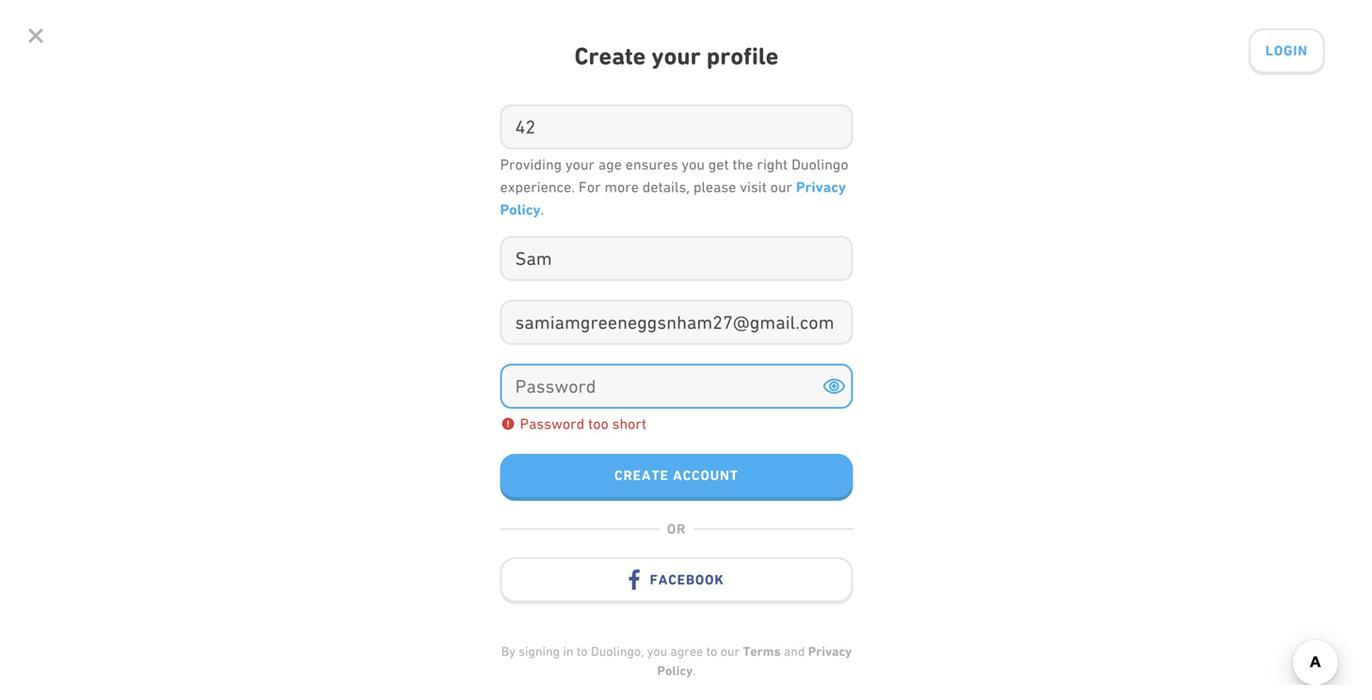 Task type: describe. For each thing, give the bounding box(es) containing it.
1 horizontal spatial policy
[[657, 664, 693, 679]]

1 vertical spatial privacy policy link
[[657, 645, 852, 679]]

free.
[[894, 430, 927, 449]]

you inside by signing in to duolingo, you agree to our terms and
[[647, 645, 667, 660]]

short
[[612, 416, 646, 433]]

Age text field
[[502, 106, 851, 148]]

our inside by signing in to duolingo, you agree to our terms and
[[720, 645, 740, 660]]

later button
[[535, 538, 818, 585]]

learning
[[804, 430, 864, 449]]

profile!
[[738, 366, 836, 400]]

login button
[[1249, 28, 1325, 75]]

more
[[605, 179, 639, 196]]

continue
[[737, 430, 800, 449]]

facebook button
[[500, 558, 853, 605]]

account
[[673, 468, 739, 484]]

create a profile button
[[535, 477, 818, 524]]

create account button
[[500, 454, 853, 502]]

0 vertical spatial privacy policy
[[500, 178, 846, 219]]

later
[[654, 552, 699, 569]]

your for providing
[[566, 156, 595, 173]]

1 vertical spatial privacy policy
[[657, 645, 852, 679]]

signing
[[519, 645, 560, 660]]

0 horizontal spatial and
[[706, 430, 733, 449]]

right
[[757, 156, 788, 173]]

details,
[[642, 179, 690, 196]]

Password password field
[[502, 366, 821, 407]]

login
[[1266, 42, 1308, 59]]

duolingo
[[791, 156, 849, 173]]

in
[[563, 645, 574, 660]]

providing
[[500, 156, 562, 173]]

profile for create a profile
[[683, 490, 742, 507]]

create for create account
[[614, 468, 669, 484]]

0 horizontal spatial policy
[[500, 201, 541, 219]]

save
[[561, 430, 595, 449]]

time to create a profile!
[[517, 366, 836, 400]]

progress
[[636, 430, 702, 449]]

our inside providing your age ensures you get the right duolingo experience. for more details, please visit our
[[770, 179, 792, 196]]

you inside providing your age ensures you get the right duolingo experience. for more details, please visit our
[[682, 156, 705, 173]]

agree
[[670, 645, 703, 660]]

too
[[588, 416, 609, 433]]

your for create
[[652, 42, 701, 71]]

to left save
[[543, 430, 557, 449]]



Task type: locate. For each thing, give the bounding box(es) containing it.
your up for
[[566, 156, 595, 173]]

a for create a profile
[[669, 490, 679, 507]]

and up account
[[706, 430, 733, 449]]

profile for create your profile
[[707, 42, 779, 71]]

by signing in to duolingo, you agree to our terms and
[[501, 645, 808, 660]]

time
[[517, 366, 583, 400]]

for
[[579, 179, 601, 196]]

experience.
[[500, 179, 575, 196]]

1 horizontal spatial your
[[599, 430, 632, 449]]

to right in
[[577, 645, 588, 660]]

your
[[652, 42, 701, 71], [566, 156, 595, 173], [599, 430, 632, 449]]

policy
[[500, 201, 541, 219], [657, 664, 693, 679]]

our
[[770, 179, 792, 196], [720, 645, 740, 660]]

create for create your profile
[[574, 42, 646, 71]]

age
[[598, 156, 622, 173]]

privacy right terms link
[[808, 645, 852, 660]]

1 vertical spatial our
[[720, 645, 740, 660]]

create inside button
[[611, 490, 665, 507]]

ensures
[[625, 156, 678, 173]]

1 horizontal spatial our
[[770, 179, 792, 196]]

1 horizontal spatial you
[[682, 156, 705, 173]]

get
[[708, 156, 729, 173]]

.
[[541, 201, 544, 218], [693, 664, 696, 679]]

a down create account at the bottom of page
[[669, 490, 679, 507]]

0 vertical spatial profile
[[707, 42, 779, 71]]

you
[[682, 156, 705, 173], [647, 645, 667, 660]]

create a profile
[[611, 490, 742, 507]]

create for create a profile to save your progress and continue learning for free.
[[426, 430, 474, 449]]

and
[[706, 430, 733, 449], [784, 645, 805, 660]]

2 vertical spatial your
[[599, 430, 632, 449]]

create
[[574, 42, 646, 71], [426, 430, 474, 449], [614, 468, 669, 484], [611, 490, 665, 507]]

. down experience.
[[541, 201, 544, 218]]

a left password
[[478, 430, 487, 449]]

1 vertical spatial profile
[[491, 430, 539, 449]]

terms link
[[743, 645, 781, 660]]

0 horizontal spatial our
[[720, 645, 740, 660]]

you left get
[[682, 156, 705, 173]]

create
[[623, 366, 708, 400]]

our down right
[[770, 179, 792, 196]]

create account
[[614, 468, 739, 484]]

privacy policy
[[500, 178, 846, 219], [657, 645, 852, 679]]

or
[[667, 521, 686, 538]]

privacy
[[796, 178, 846, 196], [808, 645, 852, 660]]

a
[[715, 366, 731, 400], [478, 430, 487, 449], [669, 490, 679, 507]]

and inside by signing in to duolingo, you agree to our terms and
[[784, 645, 805, 660]]

your right save
[[599, 430, 632, 449]]

0 vertical spatial your
[[652, 42, 701, 71]]

the
[[733, 156, 753, 173]]

1 vertical spatial you
[[647, 645, 667, 660]]

0 vertical spatial our
[[770, 179, 792, 196]]

privacy policy link
[[500, 178, 846, 219], [657, 645, 852, 679]]

1 vertical spatial your
[[566, 156, 595, 173]]

for
[[868, 430, 890, 449]]

by
[[501, 645, 515, 660]]

a inside button
[[669, 490, 679, 507]]

0 horizontal spatial a
[[478, 430, 487, 449]]

1 vertical spatial privacy
[[808, 645, 852, 660]]

create your profile
[[574, 42, 779, 71]]

your up the age text field at the top of page
[[652, 42, 701, 71]]

please
[[693, 179, 736, 196]]

a for create a profile to save your progress and continue learning for free.
[[478, 430, 487, 449]]

2 vertical spatial profile
[[683, 490, 742, 507]]

create a profile to save your progress and continue learning for free.
[[426, 430, 927, 449]]

1 vertical spatial policy
[[657, 664, 693, 679]]

0 horizontal spatial .
[[541, 201, 544, 218]]

to right agree
[[706, 645, 717, 660]]

0 vertical spatial you
[[682, 156, 705, 173]]

password too short
[[520, 416, 646, 433]]

to up too
[[590, 366, 616, 400]]

1 horizontal spatial .
[[693, 664, 696, 679]]

0 vertical spatial policy
[[500, 201, 541, 219]]

profile
[[707, 42, 779, 71], [491, 430, 539, 449], [683, 490, 742, 507]]

facebook
[[650, 572, 724, 589]]

2 horizontal spatial your
[[652, 42, 701, 71]]

policy down experience.
[[500, 201, 541, 219]]

2 vertical spatial a
[[669, 490, 679, 507]]

1 horizontal spatial and
[[784, 645, 805, 660]]

2 horizontal spatial a
[[715, 366, 731, 400]]

profile for create a profile to save your progress and continue learning for free.
[[491, 430, 539, 449]]

and right terms link
[[784, 645, 805, 660]]

0 vertical spatial and
[[706, 430, 733, 449]]

Name (optional) text field
[[502, 238, 851, 279]]

policy down agree
[[657, 664, 693, 679]]

0 vertical spatial .
[[541, 201, 544, 218]]

0 horizontal spatial your
[[566, 156, 595, 173]]

profile inside button
[[683, 490, 742, 507]]

our left terms link
[[720, 645, 740, 660]]

privacy down the duolingo
[[796, 178, 846, 196]]

1 horizontal spatial a
[[669, 490, 679, 507]]

0 vertical spatial privacy
[[796, 178, 846, 196]]

terms
[[743, 645, 781, 660]]

0 vertical spatial privacy policy link
[[500, 178, 846, 219]]

to
[[590, 366, 616, 400], [543, 430, 557, 449], [577, 645, 588, 660], [706, 645, 717, 660]]

0 vertical spatial a
[[715, 366, 731, 400]]

1 vertical spatial .
[[693, 664, 696, 679]]

your inside providing your age ensures you get the right duolingo experience. for more details, please visit our
[[566, 156, 595, 173]]

create for create a profile
[[611, 490, 665, 507]]

providing your age ensures you get the right duolingo experience. for more details, please visit our
[[500, 156, 849, 196]]

duolingo,
[[591, 645, 644, 660]]

password
[[520, 416, 585, 433]]

Email email field
[[502, 302, 851, 343]]

1 vertical spatial a
[[478, 430, 487, 449]]

a right create
[[715, 366, 731, 400]]

create inside 'button'
[[614, 468, 669, 484]]

0 horizontal spatial you
[[647, 645, 667, 660]]

you left agree
[[647, 645, 667, 660]]

1 vertical spatial and
[[784, 645, 805, 660]]

visit
[[740, 179, 767, 196]]

. down agree
[[693, 664, 696, 679]]



Task type: vqa. For each thing, say whether or not it's contained in the screenshot.
The C
no



